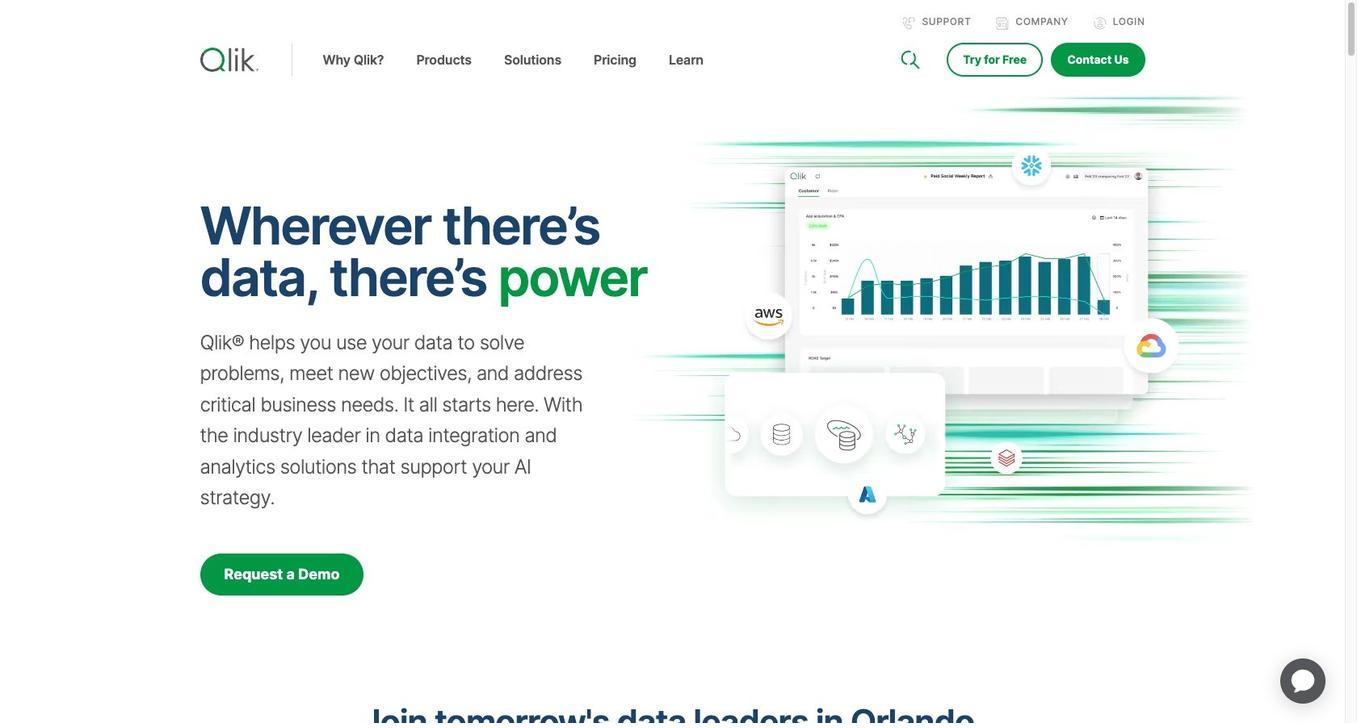 Task type: describe. For each thing, give the bounding box(es) containing it.
support image
[[903, 17, 916, 30]]

qlik image
[[200, 48, 258, 72]]



Task type: vqa. For each thing, say whether or not it's contained in the screenshot.
SALT LAKE CITY, UT
no



Task type: locate. For each thing, give the bounding box(es) containing it.
login image
[[1094, 17, 1107, 30]]

company image
[[996, 17, 1009, 30]]



